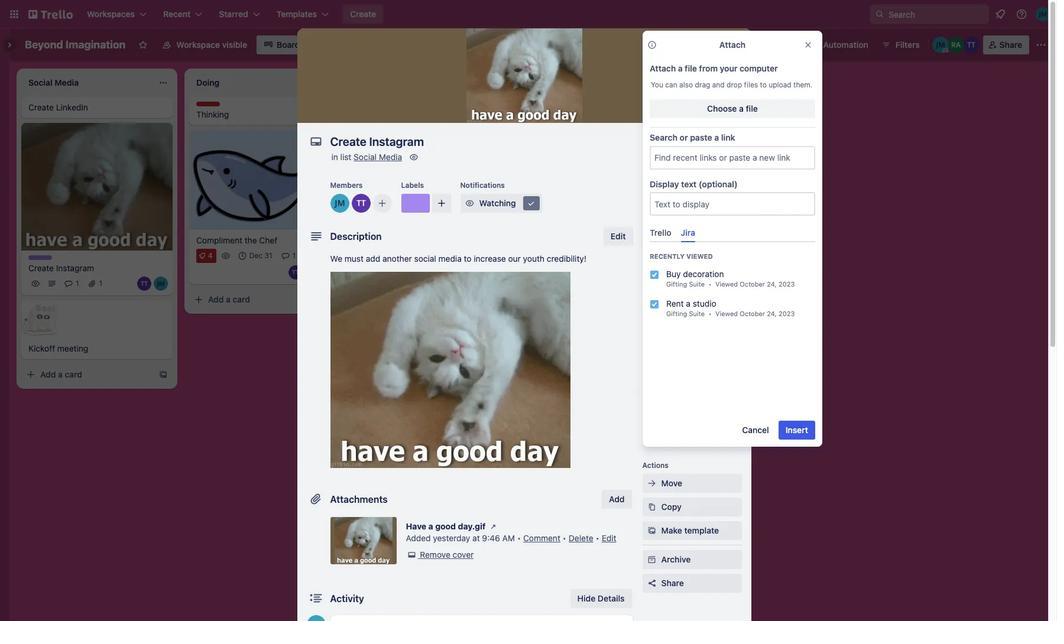 Task type: locate. For each thing, give the bounding box(es) containing it.
1 horizontal spatial share
[[1000, 40, 1023, 50]]

1 vertical spatial october
[[740, 310, 766, 318]]

1 october from the top
[[740, 281, 766, 288]]

october down buy decoration option
[[740, 310, 766, 318]]

october
[[740, 281, 766, 288], [740, 310, 766, 318]]

2 • from the top
[[709, 310, 712, 318]]

cover
[[453, 550, 474, 560]]

share button down 0 notifications icon
[[984, 36, 1030, 54]]

1 gifting from the top
[[667, 281, 688, 288]]

terry turtle (terryturtle) image
[[289, 265, 303, 280]]

1 horizontal spatial jeremy miller (jeremymiller198) image
[[1037, 7, 1051, 21]]

1 vertical spatial create from template… image
[[159, 371, 168, 380]]

add button
[[602, 490, 632, 509]]

suite down studio
[[690, 310, 705, 318]]

power- inside button
[[755, 40, 782, 50]]

0 horizontal spatial share
[[662, 579, 684, 589]]

sm image right the watching
[[526, 198, 538, 209]]

file inside choose a file element
[[746, 104, 758, 114]]

gifting
[[667, 281, 688, 288], [667, 310, 688, 318]]

card for add a card button to the bottom
[[65, 370, 82, 380]]

1 horizontal spatial labels
[[662, 217, 687, 227]]

suite inside buy decoration gifting suite • viewed october 24, 2023
[[690, 281, 705, 288]]

Board name text field
[[19, 36, 132, 54]]

another
[[560, 76, 590, 86], [383, 254, 412, 264]]

color: purple, title: none image
[[28, 256, 52, 261]]

file for attach
[[685, 63, 698, 73]]

create inside button
[[350, 9, 376, 19]]

viewed up 'rent a studio gifting suite • viewed october 24, 2023'
[[716, 281, 738, 288]]

create instagram
[[28, 264, 94, 274]]

close popover image
[[804, 40, 814, 50]]

0 vertical spatial 2023
[[779, 281, 795, 288]]

custom fields
[[662, 312, 717, 322]]

create button
[[343, 5, 384, 24]]

viewed down studio
[[716, 310, 738, 318]]

edit right delete link
[[602, 534, 617, 544]]

0 vertical spatial add a card
[[208, 294, 250, 305]]

1 horizontal spatial ups
[[782, 40, 798, 50]]

edit inside button
[[611, 231, 626, 241]]

custom fields button
[[643, 311, 742, 323]]

viewed
[[687, 253, 713, 261], [716, 281, 738, 288], [716, 310, 738, 318]]

sm image down the actions
[[646, 478, 658, 490]]

sm image inside the archive link
[[646, 554, 658, 566]]

0 horizontal spatial to
[[464, 254, 472, 264]]

custom
[[662, 312, 692, 322]]

1 vertical spatial attach
[[650, 63, 676, 73]]

share button down the archive link
[[643, 575, 742, 593]]

have
[[406, 522, 427, 532]]

1 horizontal spatial attach
[[720, 40, 746, 50]]

sm image for labels
[[646, 217, 658, 228]]

thinking link
[[196, 109, 334, 121]]

labels up trello
[[662, 217, 687, 227]]

sm image down trello
[[646, 240, 658, 252]]

sm image for archive
[[646, 554, 658, 566]]

or
[[680, 133, 688, 143]]

1 vertical spatial members
[[662, 193, 698, 204]]

compliment the chef
[[196, 235, 278, 245]]

1 horizontal spatial list
[[592, 76, 604, 86]]

show menu image
[[1036, 39, 1048, 51]]

members down "in"
[[330, 181, 363, 190]]

0 vertical spatial 24,
[[768, 281, 777, 288]]

template
[[685, 526, 720, 536]]

1 horizontal spatial power-
[[755, 40, 782, 50]]

1 vertical spatial file
[[746, 104, 758, 114]]

sm image inside labels link
[[646, 217, 658, 228]]

gifting inside buy decoration gifting suite • viewed october 24, 2023
[[667, 281, 688, 288]]

1 • from the top
[[709, 281, 712, 288]]

2 horizontal spatial to
[[761, 80, 767, 89]]

social
[[354, 152, 377, 162]]

1 suite from the top
[[690, 281, 705, 288]]

add a card down kickoff meeting
[[40, 370, 82, 380]]

1 vertical spatial card
[[233, 294, 250, 305]]

at
[[473, 534, 480, 544]]

1 horizontal spatial file
[[746, 104, 758, 114]]

members down text
[[662, 193, 698, 204]]

1 up terry turtle (terryturtle) icon
[[293, 251, 296, 260]]

members link
[[643, 189, 742, 208]]

color: purple, title: none image
[[401, 194, 430, 213]]

automation inside automation button
[[824, 40, 869, 50]]

trello
[[650, 228, 672, 238]]

0 vertical spatial members
[[330, 181, 363, 190]]

to right files
[[761, 80, 767, 89]]

0 vertical spatial •
[[709, 281, 712, 288]]

suite down decoration
[[690, 281, 705, 288]]

sm image down added
[[406, 550, 418, 561]]

0 vertical spatial labels
[[401, 181, 424, 190]]

sm image right media
[[408, 151, 420, 163]]

1 horizontal spatial to
[[659, 176, 666, 185]]

power-ups up computer on the right top of page
[[755, 40, 798, 50]]

1 horizontal spatial automation
[[824, 40, 869, 50]]

24, inside buy decoration gifting suite • viewed october 24, 2023
[[768, 281, 777, 288]]

jeremy miller (jeremymiller198) image
[[1037, 7, 1051, 21], [154, 277, 168, 291]]

create for create linkedin
[[28, 102, 54, 112]]

sm image inside the copy link
[[646, 502, 658, 514]]

automation button
[[807, 36, 876, 54]]

card down dec 31 checkbox
[[233, 294, 250, 305]]

create
[[350, 9, 376, 19], [28, 102, 54, 112], [28, 264, 54, 274]]

2 vertical spatial card
[[65, 370, 82, 380]]

0 vertical spatial suite
[[690, 281, 705, 288]]

1 vertical spatial share button
[[643, 575, 742, 593]]

•
[[709, 281, 712, 288], [709, 310, 712, 318]]

attachment
[[662, 288, 708, 298]]

color: bold red, title: "thoughts" element
[[196, 102, 229, 111]]

card up "members" link
[[668, 176, 683, 185]]

file down files
[[746, 104, 758, 114]]

insert
[[786, 426, 809, 436]]

1 vertical spatial add a card
[[40, 370, 82, 380]]

0 horizontal spatial 1
[[76, 280, 79, 288]]

1 horizontal spatial add a card
[[208, 294, 250, 305]]

board link
[[257, 36, 307, 54]]

gifting down rent
[[667, 310, 688, 318]]

dec 31
[[250, 251, 272, 260]]

24, up 'rent a studio' option
[[768, 281, 777, 288]]

sm image down drag
[[701, 101, 713, 112]]

a
[[679, 63, 683, 73], [740, 104, 744, 114], [715, 133, 720, 143], [226, 294, 231, 305], [687, 299, 691, 309], [58, 370, 63, 380], [429, 522, 434, 532]]

0 horizontal spatial labels
[[401, 181, 424, 190]]

0 vertical spatial create from template… image
[[495, 108, 504, 117]]

2 2023 from the top
[[779, 310, 795, 318]]

2 horizontal spatial 1
[[293, 251, 296, 260]]

0 vertical spatial share
[[1000, 40, 1023, 50]]

thoughts thinking
[[196, 102, 229, 120]]

1 vertical spatial ups
[[668, 342, 681, 351]]

hide details link
[[571, 590, 632, 609]]

0 horizontal spatial attach
[[650, 63, 676, 73]]

choose a file element
[[650, 99, 816, 118]]

sm image
[[701, 101, 713, 112], [646, 193, 658, 205], [646, 240, 658, 252], [646, 478, 658, 490], [488, 521, 500, 533], [406, 550, 418, 561]]

a inside 'rent a studio gifting suite • viewed october 24, 2023'
[[687, 299, 691, 309]]

sm image right the edit button
[[646, 217, 658, 228]]

share left show menu icon
[[1000, 40, 1023, 50]]

labels
[[401, 181, 424, 190], [662, 217, 687, 227]]

0 horizontal spatial card
[[65, 370, 82, 380]]

sm image up them.
[[807, 36, 824, 52]]

create from template… image
[[327, 295, 336, 305]]

terry turtle (terryturtle) image down search field
[[964, 37, 980, 53]]

share
[[1000, 40, 1023, 50], [662, 579, 684, 589]]

0 horizontal spatial members
[[330, 181, 363, 190]]

move
[[662, 479, 683, 489]]

sm image
[[807, 36, 824, 52], [408, 151, 420, 163], [464, 198, 476, 209], [526, 198, 538, 209], [646, 217, 658, 228], [646, 502, 658, 514], [646, 525, 658, 537], [646, 554, 658, 566]]

1 vertical spatial jeremy miller (jeremymiller198) image
[[154, 277, 168, 291]]

share down archive
[[662, 579, 684, 589]]

0 vertical spatial power-
[[755, 40, 782, 50]]

create for create instagram
[[28, 264, 54, 274]]

None text field
[[325, 131, 715, 153]]

2 24, from the top
[[768, 310, 777, 318]]

power-ups button
[[731, 36, 805, 54]]

power- down custom
[[643, 342, 668, 351]]

sm image inside make template link
[[646, 525, 658, 537]]

display text (optional)
[[650, 179, 738, 189]]

gifting down buy
[[667, 281, 688, 288]]

dates button
[[643, 260, 742, 279]]

terry turtle (terryturtle) image down create instagram link
[[137, 277, 151, 291]]

sm image left make
[[646, 525, 658, 537]]

0 horizontal spatial automation
[[643, 389, 683, 398]]

thinking
[[196, 109, 229, 120]]

0 vertical spatial list
[[592, 76, 604, 86]]

1 vertical spatial 24,
[[768, 310, 777, 318]]

ups left close popover image
[[782, 40, 798, 50]]

0 horizontal spatial add a card
[[40, 370, 82, 380]]

imagination
[[66, 38, 126, 51]]

terry turtle (terryturtle) image
[[964, 37, 980, 53], [352, 194, 371, 213], [137, 277, 151, 291]]

1 vertical spatial share
[[662, 579, 684, 589]]

1 vertical spatial gifting
[[667, 310, 688, 318]]

thoughts
[[196, 102, 229, 111]]

jeremy miller (jeremymiller198) image
[[933, 37, 949, 53], [330, 194, 349, 213], [305, 265, 320, 280], [307, 616, 326, 622]]

0 vertical spatial create
[[350, 9, 376, 19]]

0 vertical spatial card
[[668, 176, 683, 185]]

to left text
[[659, 176, 666, 185]]

2 vertical spatial terry turtle (terryturtle) image
[[137, 277, 151, 291]]

2 horizontal spatial terry turtle (terryturtle) image
[[964, 37, 980, 53]]

1 down create instagram link
[[99, 280, 102, 288]]

viewed up decoration
[[687, 253, 713, 261]]

drop
[[727, 80, 743, 89]]

0 notifications image
[[994, 7, 1008, 21]]

automation
[[824, 40, 869, 50], [643, 389, 683, 398]]

watching
[[480, 198, 516, 208]]

1 horizontal spatial 1
[[99, 280, 102, 288]]

2 october from the top
[[740, 310, 766, 318]]

sm image up 9:46
[[488, 521, 500, 533]]

workspace visible
[[177, 40, 247, 50]]

kickoff
[[28, 344, 55, 354]]

0 vertical spatial another
[[560, 76, 590, 86]]

make template link
[[643, 522, 742, 541]]

edit left trello
[[611, 231, 626, 241]]

1 24, from the top
[[768, 281, 777, 288]]

2 suite from the top
[[690, 310, 705, 318]]

0 vertical spatial ups
[[782, 40, 798, 50]]

0 vertical spatial october
[[740, 281, 766, 288]]

0 vertical spatial viewed
[[687, 253, 713, 261]]

add a card button down dec 31 checkbox
[[189, 290, 322, 309]]

1 vertical spatial power-ups
[[643, 342, 681, 351]]

attach up you
[[650, 63, 676, 73]]

terry turtle (terryturtle) image left 'add members to card' icon
[[352, 194, 371, 213]]

list inside button
[[592, 76, 604, 86]]

sm image left archive
[[646, 554, 658, 566]]

create from template… image
[[495, 108, 504, 117], [159, 371, 168, 380]]

display
[[650, 179, 680, 189]]

labels up color: purple, title: none image at the left
[[401, 181, 424, 190]]

and
[[713, 80, 725, 89]]

card down meeting at bottom
[[65, 370, 82, 380]]

2 gifting from the top
[[667, 310, 688, 318]]

search
[[650, 133, 678, 143]]

notifications
[[461, 181, 505, 190]]

1 vertical spatial terry turtle (terryturtle) image
[[352, 194, 371, 213]]

1 down instagram
[[76, 280, 79, 288]]

1 horizontal spatial share button
[[984, 36, 1030, 54]]

you can also drag and drop files to upload them.
[[651, 80, 813, 89]]

0 vertical spatial gifting
[[667, 281, 688, 288]]

1 horizontal spatial terry turtle (terryturtle) image
[[352, 194, 371, 213]]

paste
[[691, 133, 713, 143]]

add a card down 4 at top left
[[208, 294, 250, 305]]

october up 'rent a studio' option
[[740, 281, 766, 288]]

0 vertical spatial automation
[[824, 40, 869, 50]]

social
[[414, 254, 437, 264]]

suite
[[690, 281, 705, 288], [690, 310, 705, 318]]

power-ups down custom
[[643, 342, 681, 351]]

2 vertical spatial viewed
[[716, 310, 738, 318]]

sm image inside automation button
[[807, 36, 824, 52]]

activity
[[330, 594, 364, 605]]

2 horizontal spatial card
[[668, 176, 683, 185]]

0 horizontal spatial create from template… image
[[159, 371, 168, 380]]

1 vertical spatial power-
[[643, 342, 668, 351]]

sm image inside checklist link
[[646, 240, 658, 252]]

add a card button down kickoff meeting link
[[21, 366, 154, 385]]

• inside 'rent a studio gifting suite • viewed october 24, 2023'
[[709, 310, 712, 318]]

add a card
[[208, 294, 250, 305], [40, 370, 82, 380]]

sm image down the notifications
[[464, 198, 476, 209]]

1 horizontal spatial power-ups
[[755, 40, 798, 50]]

0 vertical spatial edit
[[611, 231, 626, 241]]

0 vertical spatial share button
[[984, 36, 1030, 54]]

0 vertical spatial power-ups
[[755, 40, 798, 50]]

1 vertical spatial automation
[[643, 389, 683, 398]]

2 vertical spatial create
[[28, 264, 54, 274]]

viewed inside buy decoration gifting suite • viewed october 24, 2023
[[716, 281, 738, 288]]

1 horizontal spatial another
[[560, 76, 590, 86]]

kickoff meeting
[[28, 344, 88, 354]]

open information menu image
[[1016, 8, 1028, 20]]

another inside button
[[560, 76, 590, 86]]

1 vertical spatial viewed
[[716, 281, 738, 288]]

tab list
[[646, 223, 821, 243]]

sm image down display
[[646, 193, 658, 205]]

24, down buy decoration option
[[768, 310, 777, 318]]

power-ups inside button
[[755, 40, 798, 50]]

create for create
[[350, 9, 376, 19]]

card
[[668, 176, 683, 185], [233, 294, 250, 305], [65, 370, 82, 380]]

am
[[503, 534, 515, 544]]

added
[[406, 534, 431, 544]]

create linkedin link
[[28, 102, 166, 114]]

in list social media
[[332, 152, 402, 162]]

• down decoration
[[709, 281, 712, 288]]

file up also
[[685, 63, 698, 73]]

power- up computer on the right top of page
[[755, 40, 782, 50]]

ups down custom
[[668, 342, 681, 351]]

2023 inside 'rent a studio gifting suite • viewed october 24, 2023'
[[779, 310, 795, 318]]

sm image inside move link
[[646, 478, 658, 490]]

1 horizontal spatial add a card button
[[189, 290, 322, 309]]

1 vertical spatial 2023
[[779, 310, 795, 318]]

0 horizontal spatial terry turtle (terryturtle) image
[[137, 277, 151, 291]]

1 vertical spatial add a card button
[[21, 366, 154, 385]]

hide
[[578, 594, 596, 604]]

attach for attach a file from your computer
[[650, 63, 676, 73]]

1 vertical spatial suite
[[690, 310, 705, 318]]

0 horizontal spatial list
[[341, 152, 352, 162]]

sm image inside "members" link
[[646, 193, 658, 205]]

1 vertical spatial to
[[659, 176, 666, 185]]

to right media
[[464, 254, 472, 264]]

0 vertical spatial file
[[685, 63, 698, 73]]

1 2023 from the top
[[779, 281, 795, 288]]

1 horizontal spatial card
[[233, 294, 250, 305]]

sm image left copy
[[646, 502, 658, 514]]

buy decoration option
[[641, 264, 825, 294]]

checklist
[[662, 241, 698, 251]]

attach up your
[[720, 40, 746, 50]]

2023
[[779, 281, 795, 288], [779, 310, 795, 318]]

media
[[379, 152, 402, 162]]

computer
[[740, 63, 778, 73]]

star or unstar board image
[[139, 40, 148, 50]]

0 vertical spatial attach
[[720, 40, 746, 50]]

24,
[[768, 281, 777, 288], [768, 310, 777, 318]]

2 vertical spatial to
[[464, 254, 472, 264]]

0 horizontal spatial file
[[685, 63, 698, 73]]

1 horizontal spatial members
[[662, 193, 698, 204]]

1 vertical spatial create
[[28, 102, 54, 112]]

• down studio
[[709, 310, 712, 318]]

0 horizontal spatial add a card button
[[21, 366, 154, 385]]



Task type: vqa. For each thing, say whether or not it's contained in the screenshot.
Remote work link
no



Task type: describe. For each thing, give the bounding box(es) containing it.
list item image
[[650, 300, 660, 310]]

viewed inside 'rent a studio gifting suite • viewed october 24, 2023'
[[716, 310, 738, 318]]

have\_a\_good\_day.gif image
[[330, 272, 571, 469]]

add members to card image
[[378, 198, 387, 209]]

must
[[345, 254, 364, 264]]

sm image for automation
[[807, 36, 824, 52]]

sm image for members
[[646, 193, 658, 205]]

remove
[[420, 550, 451, 560]]

dec
[[250, 251, 263, 260]]

delete link
[[569, 534, 594, 544]]

we must add another social media to increase our youth credibility!
[[330, 254, 587, 264]]

0 horizontal spatial power-
[[643, 342, 668, 351]]

9:46
[[482, 534, 500, 544]]

Display text (optional) field
[[651, 194, 815, 215]]

jira
[[681, 228, 696, 238]]

add
[[366, 254, 381, 264]]

actions
[[643, 462, 669, 470]]

visible
[[222, 40, 247, 50]]

decoration
[[684, 269, 725, 280]]

card for add a card button to the top
[[233, 294, 250, 305]]

gifting inside 'rent a studio gifting suite • viewed october 24, 2023'
[[667, 310, 688, 318]]

sm image for move
[[646, 478, 658, 490]]

compliment
[[196, 235, 243, 245]]

copy link
[[643, 498, 742, 517]]

add another list
[[542, 76, 604, 86]]

kickoff meeting link
[[28, 343, 166, 355]]

0 horizontal spatial share button
[[643, 575, 742, 593]]

linkedin
[[56, 102, 88, 112]]

board
[[277, 40, 300, 50]]

31
[[265, 251, 272, 260]]

suite inside 'rent a studio gifting suite • viewed october 24, 2023'
[[690, 310, 705, 318]]

our
[[509, 254, 521, 264]]

add a card for add a card button to the top
[[208, 294, 250, 305]]

cancel
[[743, 426, 770, 436]]

rent a studio option
[[641, 294, 825, 323]]

4
[[208, 251, 213, 260]]

filters
[[896, 40, 920, 50]]

beyond imagination
[[25, 38, 126, 51]]

cover
[[713, 101, 738, 111]]

back to home image
[[28, 5, 73, 24]]

labels link
[[643, 213, 742, 232]]

october inside buy decoration gifting suite • viewed october 24, 2023
[[740, 281, 766, 288]]

comment
[[524, 534, 561, 544]]

text
[[682, 179, 697, 189]]

cancel button
[[736, 421, 777, 440]]

24, inside 'rent a studio gifting suite • viewed october 24, 2023'
[[768, 310, 777, 318]]

hide details
[[578, 594, 625, 604]]

1 vertical spatial list
[[341, 152, 352, 162]]

sm image for copy
[[646, 502, 658, 514]]

• inside buy decoration gifting suite • viewed october 24, 2023
[[709, 281, 712, 288]]

rent a studio gifting suite • viewed october 24, 2023
[[667, 299, 795, 318]]

search image
[[876, 9, 885, 19]]

0 vertical spatial terry turtle (terryturtle) image
[[964, 37, 980, 53]]

copy
[[662, 502, 682, 512]]

credibility!
[[547, 254, 587, 264]]

instagram
[[56, 264, 94, 274]]

attachment button
[[643, 284, 742, 303]]

them.
[[794, 80, 813, 89]]

dates
[[662, 264, 684, 275]]

rent
[[667, 299, 684, 309]]

delete
[[569, 534, 594, 544]]

remove cover link
[[406, 550, 474, 561]]

cover link
[[697, 97, 745, 116]]

sm image for watching
[[464, 198, 476, 209]]

add a card for add a card button to the bottom
[[40, 370, 82, 380]]

youth
[[523, 254, 545, 264]]

add to card
[[643, 176, 683, 185]]

sm image inside the cover link
[[701, 101, 713, 112]]

1 vertical spatial labels
[[662, 217, 687, 227]]

sm image for remove cover
[[406, 550, 418, 561]]

file for choose
[[746, 104, 758, 114]]

workspace
[[177, 40, 220, 50]]

october inside 'rent a studio gifting suite • viewed october 24, 2023'
[[740, 310, 766, 318]]

list item image
[[650, 271, 660, 280]]

primary element
[[0, 0, 1058, 28]]

details
[[598, 594, 625, 604]]

added yesterday at 9:46 am
[[406, 534, 515, 544]]

0 horizontal spatial jeremy miller (jeremymiller198) image
[[154, 277, 168, 291]]

2023 inside buy decoration gifting suite • viewed october 24, 2023
[[779, 281, 795, 288]]

sm image for make template
[[646, 525, 658, 537]]

Dec 31 checkbox
[[235, 249, 276, 263]]

tab list containing trello
[[646, 223, 821, 243]]

you
[[651, 80, 664, 89]]

meeting
[[57, 344, 88, 354]]

1 horizontal spatial create from template… image
[[495, 108, 504, 117]]

buy decoration gifting suite • viewed october 24, 2023
[[667, 269, 795, 288]]

filters button
[[878, 36, 924, 54]]

sm image for checklist
[[646, 240, 658, 252]]

files
[[745, 80, 759, 89]]

beyond
[[25, 38, 63, 51]]

good
[[436, 522, 456, 532]]

choose
[[708, 104, 737, 114]]

watching button
[[461, 194, 542, 213]]

1 vertical spatial edit
[[602, 534, 617, 544]]

upload
[[769, 80, 792, 89]]

chef
[[259, 235, 278, 245]]

0 horizontal spatial power-ups
[[643, 342, 681, 351]]

create instagram link
[[28, 263, 166, 275]]

fields
[[694, 312, 717, 322]]

edit button
[[604, 227, 633, 246]]

drag
[[695, 80, 711, 89]]

recently
[[650, 253, 685, 261]]

0 horizontal spatial ups
[[668, 342, 681, 351]]

0 vertical spatial add a card button
[[189, 290, 322, 309]]

Search field
[[885, 5, 989, 23]]

ruby anderson (rubyanderson7) image
[[948, 37, 965, 53]]

0 vertical spatial jeremy miller (jeremymiller198) image
[[1037, 7, 1051, 21]]

remove cover
[[420, 550, 474, 560]]

customize views image
[[313, 39, 325, 51]]

choose a file
[[708, 104, 758, 114]]

in
[[332, 152, 338, 162]]

more info image
[[648, 40, 657, 50]]

0 vertical spatial to
[[761, 80, 767, 89]]

description
[[330, 231, 382, 242]]

Search or paste a link field
[[651, 147, 815, 168]]

recently viewed list box
[[641, 264, 825, 323]]

create linkedin
[[28, 102, 88, 112]]

make
[[662, 526, 683, 536]]

we
[[330, 254, 343, 264]]

attach for attach
[[720, 40, 746, 50]]

0 horizontal spatial another
[[383, 254, 412, 264]]

(optional)
[[699, 179, 738, 189]]

edit link
[[602, 534, 617, 544]]

ups inside button
[[782, 40, 798, 50]]

increase
[[474, 254, 506, 264]]

workspace visible button
[[155, 36, 254, 54]]

ruby anderson (rubyanderson7) image
[[322, 265, 336, 280]]

attachments
[[330, 495, 388, 505]]

add another list button
[[521, 69, 682, 95]]

link
[[722, 133, 736, 143]]

buy
[[667, 269, 681, 280]]

move link
[[643, 475, 742, 493]]

attach a file from your computer
[[650, 63, 778, 73]]



